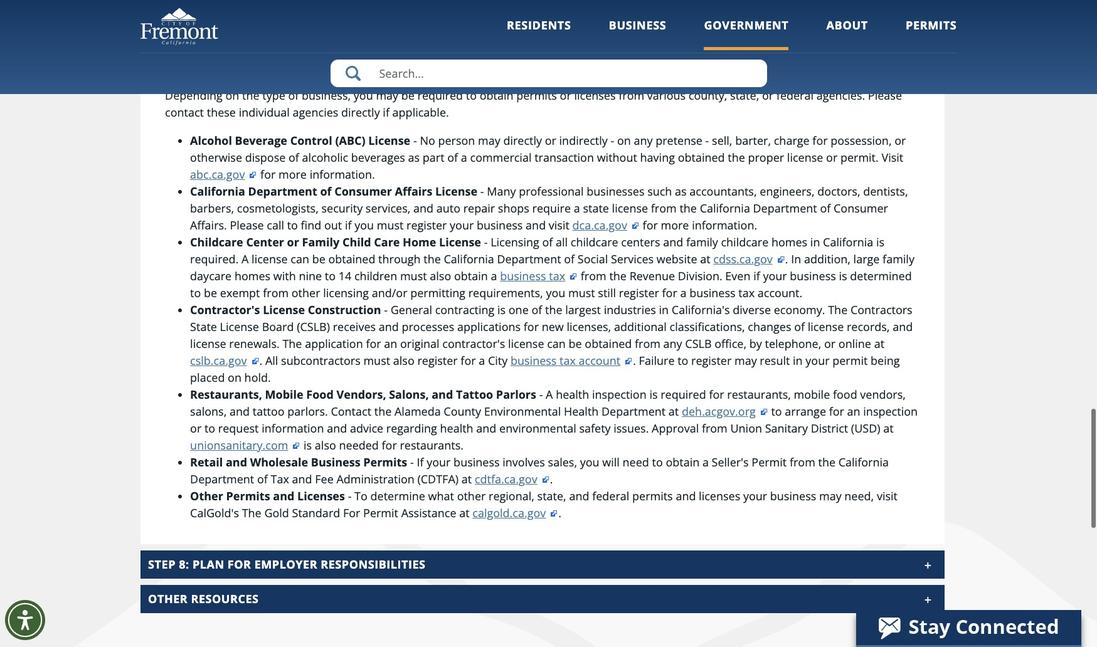 Task type: vqa. For each thing, say whether or not it's contained in the screenshot.


Task type: locate. For each thing, give the bounding box(es) containing it.
0 vertical spatial visit
[[606, 3, 627, 18]]

if inside - many professional businesses such as accountants, engineers, doctors, dentists, barbers, cosmetologists, security services, and auto repair shops require a state license from the california department of consumer affairs. please call to find out if you must register your business and visit
[[345, 218, 352, 233]]

0 horizontal spatial permits
[[517, 88, 557, 103]]

0 horizontal spatial information.
[[310, 167, 375, 182]]

consumer down doctors, at the top
[[834, 201, 889, 216]]

contact
[[331, 404, 372, 419]]

0 horizontal spatial visit
[[549, 218, 570, 233]]

(cdtfa)
[[418, 472, 459, 487]]

1 vertical spatial if
[[345, 218, 352, 233]]

. failure to register may result in your permit being placed on hold.
[[190, 353, 900, 385]]

obtained
[[678, 150, 725, 165], [329, 252, 376, 267], [585, 336, 632, 351]]

- for professional
[[481, 184, 484, 199]]

may inside depending on the type of business, you may be required to obtain permits or licenses from various county, state, or federal agencies. please contact these individual agencies directly if applicable.
[[376, 88, 399, 103]]

or-
[[851, 3, 866, 18]]

0 horizontal spatial inspection
[[592, 387, 647, 402]]

0 horizontal spatial permit
[[236, 3, 271, 18]]

any
[[634, 133, 653, 148], [664, 336, 683, 351]]

obtained down sell,
[[678, 150, 725, 165]]

safety
[[580, 421, 611, 436]]

at up being
[[875, 336, 885, 351]]

the inside - general contracting is one of the largest industries in california's diverse economy. the contractors state license board (cslb) receives and processes applications for new licenses, additional classifications, changes of license records, and license renewals. the application for an original contractor's license can be obtained from any cslb office, by telephone, or online at cslb.ca.gov
[[545, 303, 563, 318]]

1 vertical spatial business
[[311, 455, 361, 470]]

may down by
[[735, 353, 757, 368]]

0 vertical spatial homes
[[772, 235, 808, 250]]

may inside the - no person may directly or indirectly - on any pretense - sell, barter, charge for possession, or otherwise dispose of alcoholic beverages as part of a commercial transaction without having obtained the proper license or permit. visit abc.ca.gov
[[478, 133, 501, 148]]

0 horizontal spatial consumer
[[335, 184, 392, 199]]

department inside - many professional businesses such as accountants, engineers, doctors, dentists, barbers, cosmetologists, security services, and auto repair shops require a state license from the california department of consumer affairs. please call to find out if you must register your business and visit
[[754, 201, 818, 216]]

0 vertical spatial licenses
[[575, 88, 616, 103]]

. inside . if a business is operating a burglar alarm, a permit is required from the police department. for more information, visit
[[728, 0, 731, 1]]

restaurants.
[[400, 438, 464, 453]]

hold.
[[245, 370, 271, 385]]

is
[[803, 0, 811, 1], [274, 3, 282, 18], [877, 235, 885, 250], [839, 269, 848, 284], [498, 303, 506, 318], [650, 387, 658, 402], [304, 438, 312, 453]]

0 vertical spatial obtained
[[678, 150, 725, 165]]

0 vertical spatial other
[[260, 54, 300, 69]]

an down food
[[848, 404, 861, 419]]

2 vertical spatial if
[[754, 269, 761, 284]]

childcare up social on the right of page
[[571, 235, 619, 250]]

from down such
[[651, 201, 677, 216]]

0 vertical spatial if
[[383, 105, 390, 120]]

of left all
[[543, 235, 553, 250]]

permit down sanitary at the bottom right of the page
[[752, 455, 787, 470]]

original
[[400, 336, 440, 351]]

- for of
[[484, 235, 488, 250]]

state, right county,
[[731, 88, 760, 103]]

sell,
[[712, 133, 733, 148]]

issues.
[[614, 421, 649, 436]]

1 vertical spatial state,
[[538, 489, 567, 504]]

other right 'what'
[[457, 489, 486, 504]]

your up account.
[[763, 269, 787, 284]]

at inside "to arrange for an inspection or to request information and advice regarding health and environmental safety issues. approval from union sanitary district (usd) at unionsanitary.com"
[[884, 421, 894, 436]]

0 horizontal spatial directly
[[341, 105, 380, 120]]

other permits and licenses
[[190, 489, 345, 504]]

department down retail
[[190, 472, 254, 487]]

be up applicable.
[[402, 88, 415, 103]]

at inside - licensing of all childcare centers and family childcare homes in california is required. a license can be obtained through the california department of social services website at
[[701, 252, 711, 267]]

to inside . failure to register may result in your permit being placed on hold.
[[678, 353, 689, 368]]

2 childcare from the left
[[721, 235, 769, 250]]

in inside - licensing of all childcare centers and family childcare homes in california is required. a license can be obtained through the california department of social services website at
[[811, 235, 821, 250]]

at inside - if your business involves sales, you will need to obtain a seller's permit from the california department of tax and fee administration (cdtfa) at
[[462, 472, 472, 487]]

1 vertical spatial directly
[[504, 133, 542, 148]]

other down 'nine'
[[292, 286, 320, 301]]

register inside from the revenue division. even if your business is determined to be exempt from other licensing and/or permitting requirements, you must still register for a business tax account.
[[619, 286, 660, 301]]

register inside . failure to register may result in your permit being placed on hold.
[[692, 353, 732, 368]]

family
[[302, 235, 340, 250]]

1 vertical spatial federal
[[593, 489, 630, 504]]

from down with
[[263, 286, 289, 301]]

- up repair
[[481, 184, 484, 199]]

telephone,
[[765, 336, 822, 351]]

to up sanitary at the bottom right of the page
[[772, 404, 782, 419]]

required up step 7: apply for other agency permits and licenses
[[285, 3, 331, 18]]

1 horizontal spatial inspection
[[864, 404, 918, 419]]

and inside "- a health inspection is required for restaurants, mobile food vendors, salons, and tattoo parlors. contact the alameda county environmental health department at"
[[230, 404, 250, 419]]

government
[[705, 18, 789, 33]]

0 horizontal spatial state,
[[538, 489, 567, 504]]

permit-
[[812, 3, 851, 18]]

0 vertical spatial please
[[869, 88, 903, 103]]

on up these
[[226, 88, 239, 103]]

tax down - licensing of all childcare centers and family childcare homes in california is required. a license can be obtained through the california department of social services website at
[[549, 269, 566, 284]]

- inside - licensing of all childcare centers and family childcare homes in california is required. a license can be obtained through the california department of social services website at
[[484, 235, 488, 250]]

you inside depending on the type of business, you may be required to obtain permits or licenses from various county, state, or federal agencies. please contact these individual agencies directly if applicable.
[[354, 88, 373, 103]]

0 horizontal spatial family
[[687, 235, 718, 250]]

control
[[290, 133, 332, 148]]

from inside depending on the type of business, you may be required to obtain permits or licenses from various county, state, or federal agencies. please contact these individual agencies directly if applicable.
[[619, 88, 645, 103]]

0 vertical spatial for more information.
[[258, 167, 375, 182]]

0 horizontal spatial licenses
[[575, 88, 616, 103]]

contractor's
[[443, 336, 505, 351]]

food
[[306, 387, 334, 402]]

please inside - many professional businesses such as accountants, engineers, doctors, dentists, barbers, cosmetologists, security services, and auto repair shops require a state license from the california department of consumer affairs. please call to find out if you must register your business and visit
[[230, 218, 264, 233]]

1 horizontal spatial homes
[[772, 235, 808, 250]]

the inside the - no person may directly or indirectly - on any pretense - sell, barter, charge for possession, or otherwise dispose of alcoholic beverages as part of a commercial transaction without having obtained the proper license or permit. visit abc.ca.gov
[[728, 150, 746, 165]]

or inside - general contracting is one of the largest industries in california's diverse economy. the contractors state license board (cslb) receives and processes applications for new licenses, additional classifications, changes of license records, and license renewals. the application for an original contractor's license can be obtained from any cslb office, by telephone, or online at cslb.ca.gov
[[825, 336, 836, 351]]

engineers,
[[760, 184, 815, 199]]

at
[[701, 252, 711, 267], [875, 336, 885, 351], [669, 404, 679, 419], [884, 421, 894, 436], [462, 472, 472, 487], [460, 506, 470, 521]]

other
[[292, 286, 320, 301], [457, 489, 486, 504]]

0 vertical spatial permit
[[236, 3, 271, 18]]

0 vertical spatial family
[[687, 235, 718, 250]]

on up without
[[618, 133, 631, 148]]

your inside "- to determine what other regional, state, and federal permits and licenses your business may need, visit calgold's the gold standard for permit assistance at"
[[744, 489, 768, 504]]

parlors.
[[288, 404, 328, 419]]

health
[[556, 387, 590, 402], [440, 421, 474, 436]]

1 horizontal spatial information.
[[692, 218, 758, 233]]

the up still on the right of page
[[610, 269, 627, 284]]

also inside . in addition, large family daycare homes with nine to 14 children must also obtain a
[[430, 269, 451, 284]]

can down new
[[547, 336, 566, 351]]

california inside - many professional businesses such as accountants, engineers, doctors, dentists, barbers, cosmetologists, security services, and auto repair shops require a state license from the california department of consumer affairs. please call to find out if you must register your business and visit
[[700, 201, 751, 216]]

please
[[869, 88, 903, 103], [230, 218, 264, 233]]

2 step from the top
[[148, 557, 176, 572]]

be
[[402, 88, 415, 103], [312, 252, 326, 267], [204, 286, 217, 301], [569, 336, 582, 351]]

out
[[324, 218, 342, 233]]

homes up 'exempt'
[[235, 269, 271, 284]]

license
[[866, 3, 903, 18], [788, 150, 824, 165], [612, 201, 648, 216], [252, 252, 288, 267], [808, 319, 844, 335], [190, 336, 226, 351], [508, 336, 544, 351]]

0 vertical spatial as
[[408, 150, 420, 165]]

may inside . failure to register may result in your permit being placed on hold.
[[735, 353, 757, 368]]

at inside - general contracting is one of the largest industries in california's diverse economy. the contractors state license board (cslb) receives and processes applications for new licenses, additional classifications, changes of license records, and license renewals. the application for an original contractor's license can be obtained from any cslb office, by telephone, or online at cslb.ca.gov
[[875, 336, 885, 351]]

of right type
[[288, 88, 299, 103]]

0 vertical spatial information.
[[310, 167, 375, 182]]

permits
[[906, 18, 957, 33], [354, 54, 404, 69], [364, 455, 408, 470], [226, 489, 270, 504]]

1 vertical spatial as
[[675, 184, 687, 199]]

0 vertical spatial health
[[556, 387, 590, 402]]

plan
[[193, 557, 224, 572]]

1 horizontal spatial for
[[486, 3, 504, 18]]

register down cslb
[[692, 353, 732, 368]]

0 vertical spatial permits
[[517, 88, 557, 103]]

department inside "- a health inspection is required for restaurants, mobile food vendors, salons, and tattoo parlors. contact the alameda county environmental health department at"
[[602, 404, 666, 419]]

2 horizontal spatial required
[[661, 387, 707, 402]]

your down telephone,
[[806, 353, 830, 368]]

1 vertical spatial a
[[546, 387, 553, 402]]

1 step from the top
[[148, 54, 176, 69]]

be inside - general contracting is one of the largest industries in california's diverse economy. the contractors state license board (cslb) receives and processes applications for new licenses, additional classifications, changes of license records, and license renewals. the application for an original contractor's license can be obtained from any cslb office, by telephone, or online at cslb.ca.gov
[[569, 336, 582, 351]]

0 vertical spatial in
[[811, 235, 821, 250]]

department inside - if your business involves sales, you will need to obtain a seller's permit from the california department of tax and fee administration (cdtfa) at
[[190, 472, 254, 487]]

more left 'information,' at top
[[507, 3, 535, 18]]

0 vertical spatial a
[[242, 252, 249, 267]]

licenses up the indirectly
[[575, 88, 616, 103]]

is inside "- a health inspection is required for restaurants, mobile food vendors, salons, and tattoo parlors. contact the alameda county environmental health department at"
[[650, 387, 658, 402]]

be down daycare
[[204, 286, 217, 301]]

construction
[[308, 303, 381, 318]]

2 vertical spatial the
[[242, 506, 262, 521]]

2 horizontal spatial visit
[[877, 489, 898, 504]]

0 vertical spatial directly
[[341, 105, 380, 120]]

0 vertical spatial if
[[734, 0, 741, 1]]

your down "auto"
[[450, 218, 474, 233]]

0 horizontal spatial childcare
[[571, 235, 619, 250]]

business inside . if a business is operating a burglar alarm, a permit is required from the police department. for more information, visit
[[753, 0, 800, 1]]

vendors,
[[861, 387, 906, 402]]

0 vertical spatial state,
[[731, 88, 760, 103]]

federal inside "- to determine what other regional, state, and federal permits and licenses your business may need, visit calgold's the gold standard for permit assistance at"
[[593, 489, 630, 504]]

tab list
[[140, 0, 945, 614]]

inspection inside "- a health inspection is required for restaurants, mobile food vendors, salons, and tattoo parlors. contact the alameda county environmental health department at"
[[592, 387, 647, 402]]

. down sales,
[[550, 472, 553, 487]]

family inside . in addition, large family daycare homes with nine to 14 children must also obtain a
[[883, 252, 915, 267]]

for down the to
[[343, 506, 361, 521]]

a inside - many professional businesses such as accountants, engineers, doctors, dentists, barbers, cosmetologists, security services, and auto repair shops require a state license from the california department of consumer affairs. please call to find out if you must register your business and visit
[[574, 201, 580, 216]]

. left the failure
[[633, 353, 636, 368]]

other for resources
[[148, 592, 188, 607]]

1 vertical spatial in
[[659, 303, 669, 318]]

affairs
[[395, 184, 433, 199]]

license down center
[[252, 252, 288, 267]]

as right such
[[675, 184, 687, 199]]

dca.ca.gov link
[[573, 218, 640, 233]]

regional,
[[489, 489, 535, 504]]

services
[[611, 252, 654, 267]]

step for step 7: apply for other agency permits and licenses
[[148, 54, 176, 69]]

must down the through
[[400, 269, 427, 284]]

licenses down fee
[[298, 489, 345, 504]]

1 horizontal spatial as
[[675, 184, 687, 199]]

1 horizontal spatial please
[[869, 88, 903, 103]]

placed
[[190, 370, 225, 385]]

0 horizontal spatial in
[[659, 303, 669, 318]]

on
[[226, 88, 239, 103], [618, 133, 631, 148], [228, 370, 242, 385]]

0 vertical spatial can
[[291, 252, 309, 267]]

inspection down vendors,
[[864, 404, 918, 419]]

2 horizontal spatial other
[[260, 54, 300, 69]]

2 vertical spatial tax
[[560, 353, 576, 368]]

1 vertical spatial can
[[547, 336, 566, 351]]

1 horizontal spatial directly
[[504, 133, 542, 148]]

be down family
[[312, 252, 326, 267]]

tax up diverse
[[739, 286, 755, 301]]

- inside - general contracting is one of the largest industries in california's diverse economy. the contractors state license board (cslb) receives and processes applications for new licenses, additional classifications, changes of license records, and license renewals. the application for an original contractor's license can be obtained from any cslb office, by telephone, or online at cslb.ca.gov
[[384, 303, 388, 318]]

visit right need,
[[877, 489, 898, 504]]

state
[[190, 319, 217, 335]]

0 vertical spatial obtain
[[480, 88, 514, 103]]

0 horizontal spatial if
[[417, 455, 424, 470]]

at right (usd)
[[884, 421, 894, 436]]

license down charge
[[788, 150, 824, 165]]

- inside - if your business involves sales, you will need to obtain a seller's permit from the california department of tax and fee administration (cdtfa) at
[[410, 455, 414, 470]]

your down 'seller's'
[[744, 489, 768, 504]]

social
[[578, 252, 608, 267]]

to down cslb
[[678, 353, 689, 368]]

0 horizontal spatial federal
[[593, 489, 630, 504]]

and inside - licensing of all childcare centers and family childcare homes in california is required. a license can be obtained through the california department of social services website at
[[664, 235, 684, 250]]

determined
[[851, 269, 912, 284]]

as inside - many professional businesses such as accountants, engineers, doctors, dentists, barbers, cosmetologists, security services, and auto repair shops require a state license from the california department of consumer affairs. please call to find out if you must register your business and visit
[[675, 184, 687, 199]]

1 vertical spatial obtained
[[329, 252, 376, 267]]

1 horizontal spatial health
[[556, 387, 590, 402]]

professional
[[519, 184, 584, 199]]

for more information. down alcoholic
[[258, 167, 375, 182]]

any inside the - no person may directly or indirectly - on any pretense - sell, barter, charge for possession, or otherwise dispose of alcoholic beverages as part of a commercial transaction without having obtained the proper license or permit. visit abc.ca.gov
[[634, 133, 653, 148]]

cslb
[[686, 336, 712, 351]]

pretense
[[656, 133, 703, 148]]

agencies
[[293, 105, 339, 120]]

account
[[579, 353, 621, 368]]

required inside "- a health inspection is required for restaurants, mobile food vendors, salons, and tattoo parlors. contact the alameda county environmental health department at"
[[661, 387, 707, 402]]

unionsanitary.com link
[[190, 438, 301, 453]]

california down the "accountants,"
[[700, 201, 751, 216]]

- left sell,
[[706, 133, 709, 148]]

permits inside depending on the type of business, you may be required to obtain permits or licenses from various county, state, or federal agencies. please contact these individual agencies directly if applicable.
[[517, 88, 557, 103]]

1 horizontal spatial if
[[383, 105, 390, 120]]

0 horizontal spatial for more information.
[[258, 167, 375, 182]]

fremontpolice.gov/i-want-to/get-a-permit-or-license
[[630, 3, 903, 18]]

your inside - many professional businesses such as accountants, engineers, doctors, dentists, barbers, cosmetologists, security services, and auto repair shops require a state license from the california department of consumer affairs. please call to find out if you must register your business and visit
[[450, 218, 474, 233]]

or left online
[[825, 336, 836, 351]]

permit inside "- to determine what other regional, state, and federal permits and licenses your business may need, visit calgold's the gold standard for permit assistance at"
[[363, 506, 399, 521]]

1 vertical spatial other
[[457, 489, 486, 504]]

other down 8:
[[148, 592, 188, 607]]

the up advice
[[375, 404, 392, 419]]

. inside . in addition, large family daycare homes with nine to 14 children must also obtain a
[[786, 252, 789, 267]]

(usd)
[[852, 421, 881, 436]]

contact
[[165, 105, 204, 120]]

or up barter,
[[763, 88, 774, 103]]

revenue
[[630, 269, 675, 284]]

- for health
[[540, 387, 543, 402]]

resources
[[191, 592, 259, 607]]

license down contractor's
[[220, 319, 259, 335]]

0 horizontal spatial homes
[[235, 269, 271, 284]]

any up having
[[634, 133, 653, 148]]

1 horizontal spatial consumer
[[834, 201, 889, 216]]

may up commercial
[[478, 133, 501, 148]]

all
[[265, 353, 278, 368]]

2 vertical spatial visit
[[877, 489, 898, 504]]

0 vertical spatial other
[[292, 286, 320, 301]]

2 horizontal spatial the
[[829, 303, 848, 318]]

1 horizontal spatial can
[[547, 336, 566, 351]]

consumer inside - many professional businesses such as accountants, engineers, doctors, dentists, barbers, cosmetologists, security services, and auto repair shops require a state license from the california department of consumer affairs. please call to find out if you must register your business and visit
[[834, 201, 889, 216]]

2 horizontal spatial more
[[661, 218, 689, 233]]

california down (usd)
[[839, 455, 889, 470]]

any up the failure
[[664, 336, 683, 351]]

the inside - if your business involves sales, you will need to obtain a seller's permit from the california department of tax and fee administration (cdtfa) at
[[819, 455, 836, 470]]

of right one
[[532, 303, 542, 318]]

license down burglar
[[866, 3, 903, 18]]

information. up california department of consumer affairs license
[[310, 167, 375, 182]]

- left the to
[[348, 489, 352, 504]]

a left 'seller's'
[[703, 455, 709, 470]]

may left need,
[[820, 489, 842, 504]]

of down economy.
[[795, 319, 805, 335]]

can inside - licensing of all childcare centers and family childcare homes in california is required. a license can be obtained through the california department of social services website at
[[291, 252, 309, 267]]

operating
[[814, 0, 865, 1]]

to inside depending on the type of business, you may be required to obtain permits or licenses from various county, state, or federal agencies. please contact these individual agencies directly if applicable.
[[466, 88, 477, 103]]

0 vertical spatial also
[[430, 269, 451, 284]]

an inside "to arrange for an inspection or to request information and advice regarding health and environmental safety issues. approval from union sanitary district (usd) at unionsanitary.com"
[[848, 404, 861, 419]]

if inside depending on the type of business, you may be required to obtain permits or licenses from various county, state, or federal agencies. please contact these individual agencies directly if applicable.
[[383, 105, 390, 120]]

the inside "- a health inspection is required for restaurants, mobile food vendors, salons, and tattoo parlors. contact the alameda county environmental health department at"
[[375, 404, 392, 419]]

1 vertical spatial other
[[190, 489, 223, 504]]

for up district
[[830, 404, 845, 419]]

salons,
[[389, 387, 429, 402]]

about
[[827, 18, 869, 33]]

california inside - if your business involves sales, you will need to obtain a seller's permit from the california department of tax and fee administration (cdtfa) at
[[839, 455, 889, 470]]

having
[[641, 150, 675, 165]]

1 vertical spatial the
[[283, 336, 302, 351]]

0 vertical spatial required
[[285, 3, 331, 18]]

health
[[564, 404, 599, 419]]

childcare up cdss.ca.gov
[[721, 235, 769, 250]]

no
[[420, 133, 435, 148]]

0 horizontal spatial please
[[230, 218, 264, 233]]

if down cdss.ca.gov link
[[754, 269, 761, 284]]

2 vertical spatial other
[[148, 592, 188, 607]]

an inside - general contracting is one of the largest industries in california's diverse economy. the contractors state license board (cslb) receives and processes applications for new licenses, additional classifications, changes of license records, and license renewals. the application for an original contractor's license can be obtained from any cslb office, by telephone, or online at cslb.ca.gov
[[384, 336, 398, 351]]

1 vertical spatial permit
[[833, 353, 868, 368]]

at up approval
[[669, 404, 679, 419]]

state, inside "- to determine what other regional, state, and federal permits and licenses your business may need, visit calgold's the gold standard for permit assistance at"
[[538, 489, 567, 504]]

beverages
[[351, 150, 405, 165]]

to down daycare
[[190, 286, 201, 301]]

2 vertical spatial in
[[793, 353, 803, 368]]

federal inside depending on the type of business, you may be required to obtain permits or licenses from various county, state, or federal agencies. please contact these individual agencies directly if applicable.
[[777, 88, 814, 103]]

0 horizontal spatial for
[[343, 506, 361, 521]]

0 vertical spatial inspection
[[592, 387, 647, 402]]

childcare
[[571, 235, 619, 250], [721, 235, 769, 250]]

1 horizontal spatial family
[[883, 252, 915, 267]]

0 vertical spatial business
[[609, 18, 667, 33]]

1 vertical spatial visit
[[549, 218, 570, 233]]

if inside . if a business is operating a burglar alarm, a permit is required from the police department. for more information, visit
[[734, 0, 741, 1]]

1 vertical spatial required
[[418, 88, 463, 103]]

visit inside "- to determine what other regional, state, and federal permits and licenses your business may need, visit calgold's the gold standard for permit assistance at"
[[877, 489, 898, 504]]

- if your business involves sales, you will need to obtain a seller's permit from the california department of tax and fee administration (cdtfa) at
[[190, 455, 889, 487]]

a down the division.
[[681, 286, 687, 301]]

transaction
[[535, 150, 594, 165]]

a down person at the top of page
[[461, 150, 467, 165]]

permit down online
[[833, 353, 868, 368]]

the
[[829, 303, 848, 318], [283, 336, 302, 351], [242, 506, 262, 521]]

from inside "to arrange for an inspection or to request information and advice regarding health and environmental safety issues. approval from union sanitary district (usd) at unionsanitary.com"
[[702, 421, 728, 436]]

1 horizontal spatial for more information.
[[640, 218, 758, 233]]

family up website
[[687, 235, 718, 250]]

consumer
[[335, 184, 392, 199], [834, 201, 889, 216]]

must inside - many professional businesses such as accountants, engineers, doctors, dentists, barbers, cosmetologists, security services, and auto repair shops require a state license from the california department of consumer affairs. please call to find out if you must register your business and visit
[[377, 218, 404, 233]]

register up home
[[407, 218, 447, 233]]

inspection up the issues.
[[592, 387, 647, 402]]

application
[[305, 336, 363, 351]]

to left 14
[[325, 269, 336, 284]]

you inside - many professional businesses such as accountants, engineers, doctors, dentists, barbers, cosmetologists, security services, and auto repair shops require a state license from the california department of consumer affairs. please call to find out if you must register your business and visit
[[355, 218, 374, 233]]

in inside - general contracting is one of the largest industries in california's diverse economy. the contractors state license board (cslb) receives and processes applications for new licenses, additional classifications, changes of license records, and license renewals. the application for an original contractor's license can be obtained from any cslb office, by telephone, or online at cslb.ca.gov
[[659, 303, 669, 318]]

the down sell,
[[728, 150, 746, 165]]

1 horizontal spatial any
[[664, 336, 683, 351]]

for inside the - no person may directly or indirectly - on any pretense - sell, barter, charge for possession, or otherwise dispose of alcoholic beverages as part of a commercial transaction without having obtained the proper license or permit. visit abc.ca.gov
[[813, 133, 828, 148]]

2 horizontal spatial obtained
[[678, 150, 725, 165]]

0 horizontal spatial other
[[148, 592, 188, 607]]

0 horizontal spatial business
[[311, 455, 361, 470]]

classifications,
[[670, 319, 745, 335]]

licenses inside depending on the type of business, you may be required to obtain permits or licenses from various county, state, or federal agencies. please contact these individual agencies directly if applicable.
[[575, 88, 616, 103]]

permit inside - if your business involves sales, you will need to obtain a seller's permit from the california department of tax and fee administration (cdtfa) at
[[752, 455, 787, 470]]

license inside - general contracting is one of the largest industries in california's diverse economy. the contractors state license board (cslb) receives and processes applications for new licenses, additional classifications, changes of license records, and license renewals. the application for an original contractor's license can be obtained from any cslb office, by telephone, or online at cslb.ca.gov
[[220, 319, 259, 335]]

advice
[[350, 421, 384, 436]]

burglar
[[877, 0, 915, 1]]

0 horizontal spatial health
[[440, 421, 474, 436]]

permit
[[236, 3, 271, 18], [833, 353, 868, 368]]

2 horizontal spatial also
[[430, 269, 451, 284]]

abc.ca.gov link
[[190, 167, 258, 182]]

federal down will
[[593, 489, 630, 504]]

health down county at the bottom
[[440, 421, 474, 436]]

register down 'original'
[[418, 353, 458, 368]]

directly
[[341, 105, 380, 120], [504, 133, 542, 148]]

1 vertical spatial for
[[343, 506, 361, 521]]

on up restaurants,
[[228, 370, 242, 385]]

business tax
[[500, 269, 566, 284]]

1 horizontal spatial also
[[393, 353, 415, 368]]

1 horizontal spatial permit
[[833, 353, 868, 368]]

calgold.ca.gov
[[473, 506, 546, 521]]

services,
[[366, 201, 411, 216]]

family inside - licensing of all childcare centers and family childcare homes in california is required. a license can be obtained through the california department of social services website at
[[687, 235, 718, 250]]

license down state
[[190, 336, 226, 351]]

california up large
[[824, 235, 874, 250]]

0 vertical spatial for
[[486, 3, 504, 18]]

1 vertical spatial please
[[230, 218, 264, 233]]

information. for dca.ca.gov
[[692, 218, 758, 233]]

1 horizontal spatial other
[[457, 489, 486, 504]]

you right business,
[[354, 88, 373, 103]]

. left in
[[786, 252, 789, 267]]

1 horizontal spatial business
[[609, 18, 667, 33]]

0 horizontal spatial if
[[345, 218, 352, 233]]

your inside - if your business involves sales, you will need to obtain a seller's permit from the california department of tax and fee administration (cdtfa) at
[[427, 455, 451, 470]]



Task type: describe. For each thing, give the bounding box(es) containing it.
business inside - if your business involves sales, you will need to obtain a seller's permit from the california department of tax and fee administration (cdtfa) at
[[454, 455, 500, 470]]

a inside from the revenue division. even if your business is determined to be exempt from other licensing and/or permitting requirements, you must still register for a business tax account.
[[681, 286, 687, 301]]

cslb.ca.gov link
[[190, 353, 260, 368]]

department inside - licensing of all childcare centers and family childcare homes in california is required. a license can be obtained through the california department of social services website at
[[497, 252, 561, 267]]

- for your
[[410, 455, 414, 470]]

license inside - licensing of all childcare centers and family childcare homes in california is required. a license can be obtained through the california department of social services website at
[[252, 252, 288, 267]]

department up cosmetologists,
[[248, 184, 317, 199]]

applications
[[458, 319, 521, 335]]

a left burglar
[[868, 0, 874, 1]]

if for a
[[734, 0, 741, 1]]

government link
[[705, 18, 789, 50]]

other inside "- to determine what other regional, state, and federal permits and licenses your business may need, visit calgold's the gold standard for permit assistance at"
[[457, 489, 486, 504]]

of down person at the top of page
[[448, 150, 458, 165]]

need
[[623, 455, 649, 470]]

for down receives
[[366, 336, 381, 351]]

(abc)
[[335, 133, 366, 148]]

through
[[379, 252, 421, 267]]

visit inside . if a business is operating a burglar alarm, a permit is required from the police department. for more information, visit
[[606, 3, 627, 18]]

a inside - licensing of all childcare centers and family childcare homes in california is required. a license can be obtained through the california department of social services website at
[[242, 252, 249, 267]]

cdss.ca.gov
[[714, 252, 773, 267]]

. if a business is operating a burglar alarm, a permit is required from the police department. for more information, visit
[[190, 0, 915, 18]]

california department of consumer affairs license
[[190, 184, 478, 199]]

- up without
[[611, 133, 615, 148]]

be inside - licensing of all childcare centers and family childcare homes in california is required. a license can be obtained through the california department of social services website at
[[312, 252, 326, 267]]

for inside "to arrange for an inspection or to request information and advice regarding health and environmental safety issues. approval from union sanitary district (usd) at unionsanitary.com"
[[830, 404, 845, 419]]

wholesale
[[250, 455, 308, 470]]

the inside "- to determine what other regional, state, and federal permits and licenses your business may need, visit calgold's the gold standard for permit assistance at"
[[242, 506, 262, 521]]

applicable.
[[393, 105, 449, 120]]

for down regarding
[[382, 438, 397, 453]]

if for your
[[417, 455, 424, 470]]

exempt
[[220, 286, 260, 301]]

health inside "- a health inspection is required for restaurants, mobile food vendors, salons, and tattoo parlors. contact the alameda county environmental health department at"
[[556, 387, 590, 402]]

in
[[792, 252, 802, 267]]

directly inside the - no person may directly or indirectly - on any pretense - sell, barter, charge for possession, or otherwise dispose of alcoholic beverages as part of a commercial transaction without having obtained the proper license or permit. visit abc.ca.gov
[[504, 133, 542, 148]]

city
[[488, 353, 508, 368]]

license up "auto"
[[436, 184, 478, 199]]

the inside . if a business is operating a burglar alarm, a permit is required from the police department. for more information, visit
[[362, 3, 379, 18]]

you inside from the revenue division. even if your business is determined to be exempt from other licensing and/or permitting requirements, you must still register for a business tax account.
[[546, 286, 566, 301]]

0 horizontal spatial also
[[315, 438, 336, 453]]

california down "abc.ca.gov"
[[190, 184, 245, 199]]

depending
[[165, 88, 223, 103]]

health inside "to arrange for an inspection or to request information and advice regarding health and environmental safety issues. approval from union sanitary district (usd) at unionsanitary.com"
[[440, 421, 474, 436]]

the inside - many professional businesses such as accountants, engineers, doctors, dentists, barbers, cosmetologists, security services, and auto repair shops require a state license from the california department of consumer affairs. please call to find out if you must register your business and visit
[[680, 201, 697, 216]]

a right alarm, in the left top of the page
[[227, 3, 233, 18]]

contractor's
[[190, 303, 260, 318]]

permits right agency
[[354, 54, 404, 69]]

what
[[428, 489, 454, 504]]

obtain inside - if your business involves sales, you will need to obtain a seller's permit from the california department of tax and fee administration (cdtfa) at
[[666, 455, 700, 470]]

- for determine
[[348, 489, 352, 504]]

license down economy.
[[808, 319, 844, 335]]

is also needed for restaurants.
[[301, 438, 464, 453]]

business,
[[302, 88, 351, 103]]

need,
[[845, 489, 874, 504]]

can inside - general contracting is one of the largest industries in california's diverse economy. the contractors state license board (cslb) receives and processes applications for new licenses, additional classifications, changes of license records, and license renewals. the application for an original contractor's license can be obtained from any cslb office, by telephone, or online at cslb.ca.gov
[[547, 336, 566, 351]]

by
[[750, 336, 762, 351]]

for more information. for dca.ca.gov
[[640, 218, 758, 233]]

doctors,
[[818, 184, 861, 199]]

permits link
[[906, 18, 957, 50]]

- for contracting
[[384, 303, 388, 318]]

stay connected image
[[857, 611, 1081, 646]]

barbers,
[[190, 201, 234, 216]]

required inside . if a business is operating a burglar alarm, a permit is required from the police department. for more information, visit
[[285, 3, 331, 18]]

charge
[[774, 133, 810, 148]]

district
[[811, 421, 849, 436]]

or down 'search' text box
[[560, 88, 572, 103]]

a-
[[803, 3, 813, 18]]

more for license
[[279, 167, 307, 182]]

office,
[[715, 336, 747, 351]]

employer
[[255, 557, 318, 572]]

for right the "apply"
[[233, 54, 257, 69]]

0 vertical spatial tax
[[549, 269, 566, 284]]

. down - if your business involves sales, you will need to obtain a seller's permit from the california department of tax and fee administration (cdtfa) at
[[559, 506, 562, 521]]

licensing
[[491, 235, 540, 250]]

permit inside . if a business is operating a burglar alarm, a permit is required from the police department. for more information, visit
[[236, 3, 271, 18]]

childcare center or family child care home license
[[190, 235, 481, 250]]

type
[[262, 88, 285, 103]]

obtained inside - licensing of all childcare centers and family childcare homes in california is required. a license can be obtained through the california department of social services website at
[[329, 252, 376, 267]]

permit inside . failure to register may result in your permit being placed on hold.
[[833, 353, 868, 368]]

contracting
[[435, 303, 495, 318]]

Search text field
[[330, 60, 767, 87]]

information. for abc.ca.gov
[[310, 167, 375, 182]]

for up centers
[[643, 218, 658, 233]]

of up security
[[320, 184, 332, 199]]

records,
[[847, 319, 890, 335]]

license up beverages
[[369, 133, 411, 148]]

requirements,
[[469, 286, 543, 301]]

tax inside from the revenue division. even if your business is determined to be exempt from other licensing and/or permitting requirements, you must still register for a business tax account.
[[739, 286, 755, 301]]

deh.acgov.org link
[[682, 404, 769, 419]]

homes inside . in addition, large family daycare homes with nine to 14 children must also obtain a
[[235, 269, 271, 284]]

visit inside - many professional businesses such as accountants, engineers, doctors, dentists, barbers, cosmetologists, security services, and auto repair shops require a state license from the california department of consumer affairs. please call to find out if you must register your business and visit
[[549, 218, 570, 233]]

cslb.ca.gov
[[190, 353, 247, 368]]

a inside "- a health inspection is required for restaurants, mobile food vendors, salons, and tattoo parlors. contact the alameda county environmental health department at"
[[546, 387, 553, 402]]

as inside the - no person may directly or indirectly - on any pretense - sell, barter, charge for possession, or otherwise dispose of alcoholic beverages as part of a commercial transaction without having obtained the proper license or permit. visit abc.ca.gov
[[408, 150, 420, 165]]

more inside . if a business is operating a burglar alarm, a permit is required from the police department. for more information, visit
[[507, 3, 535, 18]]

standard
[[292, 506, 340, 521]]

proper
[[748, 150, 785, 165]]

for down one
[[524, 319, 539, 335]]

register inside - many professional businesses such as accountants, engineers, doctors, dentists, barbers, cosmetologists, security services, and auto repair shops require a state license from the california department of consumer affairs. please call to find out if you must register your business and visit
[[407, 218, 447, 233]]

or left family
[[287, 235, 299, 250]]

more for affairs
[[661, 218, 689, 233]]

of down all
[[564, 252, 575, 267]]

a inside the - no person may directly or indirectly - on any pretense - sell, barter, charge for possession, or otherwise dispose of alcoholic beverages as part of a commercial transaction without having obtained the proper license or permit. visit abc.ca.gov
[[461, 150, 467, 165]]

your inside from the revenue division. even if your business is determined to be exempt from other licensing and/or permitting requirements, you must still register for a business tax account.
[[763, 269, 787, 284]]

fee
[[315, 472, 334, 487]]

large
[[854, 252, 880, 267]]

repair
[[464, 201, 495, 216]]

to arrange for an inspection or to request information and advice regarding health and environmental safety issues. approval from union sanitary district (usd) at unionsanitary.com
[[190, 404, 918, 453]]

and inside - if your business involves sales, you will need to obtain a seller's permit from the california department of tax and fee administration (cdtfa) at
[[292, 472, 312, 487]]

permits down is also needed for restaurants.
[[364, 455, 408, 470]]

please inside depending on the type of business, you may be required to obtain permits or licenses from various county, state, or federal agencies. please contact these individual agencies directly if applicable.
[[869, 88, 903, 103]]

required.
[[190, 252, 239, 267]]

1 horizontal spatial licenses
[[437, 54, 492, 69]]

calgold's
[[190, 506, 239, 521]]

or left permit.
[[827, 150, 838, 165]]

other resources
[[148, 592, 259, 607]]

a left city
[[479, 353, 485, 368]]

obtain inside . in addition, large family daycare homes with nine to 14 children must also obtain a
[[454, 269, 488, 284]]

other for permits
[[190, 489, 223, 504]]

determine
[[371, 489, 425, 504]]

parlors
[[496, 387, 537, 402]]

dentists,
[[864, 184, 909, 199]]

about link
[[827, 18, 869, 50]]

restaurants,
[[190, 387, 262, 402]]

police
[[382, 3, 413, 18]]

1 childcare from the left
[[571, 235, 619, 250]]

union
[[731, 421, 763, 436]]

(cslb)
[[297, 319, 330, 335]]

must up the restaurants, mobile food vendors, salons, and tattoo parlors
[[364, 353, 390, 368]]

step 7: apply for other agency permits and licenses
[[148, 54, 492, 69]]

county,
[[689, 88, 728, 103]]

many
[[487, 184, 516, 199]]

environmental
[[500, 421, 577, 436]]

of down alcohol beverage control (abc) license in the top of the page
[[289, 150, 299, 165]]

environmental
[[484, 404, 561, 419]]

largest
[[566, 303, 601, 318]]

for down dispose
[[261, 167, 276, 182]]

license down new
[[508, 336, 544, 351]]

from inside - general contracting is one of the largest industries in california's diverse economy. the contractors state license board (cslb) receives and processes applications for new licenses, additional classifications, changes of license records, and license renewals. the application for an original contractor's license can be obtained from any cslb office, by telephone, or online at cslb.ca.gov
[[635, 336, 661, 351]]

information,
[[538, 3, 603, 18]]

0 vertical spatial consumer
[[335, 184, 392, 199]]

the inside depending on the type of business, you may be required to obtain permits or licenses from various county, state, or federal agencies. please contact these individual agencies directly if applicable.
[[242, 88, 260, 103]]

from inside - many professional businesses such as accountants, engineers, doctors, dentists, barbers, cosmetologists, security services, and auto repair shops require a state license from the california department of consumer affairs. please call to find out if you must register your business and visit
[[651, 201, 677, 216]]

a up want-
[[744, 0, 751, 1]]

or up visit
[[895, 133, 907, 148]]

alarm,
[[190, 3, 224, 18]]

from down social on the right of page
[[581, 269, 607, 284]]

responsibilities
[[321, 557, 426, 572]]

must inside . in addition, large family daycare homes with nine to 14 children must also obtain a
[[400, 269, 427, 284]]

salons,
[[190, 404, 227, 419]]

- a health inspection is required for restaurants, mobile food vendors, salons, and tattoo parlors. contact the alameda county environmental health department at
[[190, 387, 906, 419]]

calgold.ca.gov link
[[473, 506, 559, 521]]

on inside the - no person may directly or indirectly - on any pretense - sell, barter, charge for possession, or otherwise dispose of alcoholic beverages as part of a commercial transaction without having obtained the proper license or permit. visit abc.ca.gov
[[618, 133, 631, 148]]

nine
[[299, 269, 322, 284]]

agency
[[303, 54, 351, 69]]

if inside from the revenue division. even if your business is determined to be exempt from other licensing and/or permitting requirements, you must still register for a business tax account.
[[754, 269, 761, 284]]

. left all
[[260, 353, 263, 368]]

business inside tab list
[[311, 455, 361, 470]]

license down "auto"
[[439, 235, 481, 250]]

permit.
[[841, 150, 879, 165]]

for down contractor's
[[461, 353, 476, 368]]

for more information. for abc.ca.gov
[[258, 167, 375, 182]]

california up permitting
[[444, 252, 494, 267]]

a inside - if your business involves sales, you will need to obtain a seller's permit from the california department of tax and fee administration (cdtfa) at
[[703, 455, 709, 470]]

department.
[[416, 3, 483, 18]]

the inside from the revenue division. even if your business is determined to be exempt from other licensing and/or permitting requirements, you must still register for a business tax account.
[[610, 269, 627, 284]]

required inside depending on the type of business, you may be required to obtain permits or licenses from various county, state, or federal agencies. please contact these individual agencies directly if applicable.
[[418, 88, 463, 103]]

you inside - if your business involves sales, you will need to obtain a seller's permit from the california department of tax and fee administration (cdtfa) at
[[580, 455, 600, 470]]

other inside from the revenue division. even if your business is determined to be exempt from other licensing and/or permitting requirements, you must still register for a business tax account.
[[292, 286, 320, 301]]

or up transaction
[[545, 133, 557, 148]]

state, inside depending on the type of business, you may be required to obtain permits or licenses from various county, state, or federal agencies. please contact these individual agencies directly if applicable.
[[731, 88, 760, 103]]

business inside "- to determine what other regional, state, and federal permits and licenses your business may need, visit calgold's the gold standard for permit assistance at"
[[771, 489, 817, 504]]

any inside - general contracting is one of the largest industries in california's diverse economy. the contractors state license board (cslb) receives and processes applications for new licenses, additional classifications, changes of license records, and license renewals. the application for an original contractor's license can be obtained from any cslb office, by telephone, or online at cslb.ca.gov
[[664, 336, 683, 351]]

8:
[[179, 557, 189, 572]]

to inside - if your business involves sales, you will need to obtain a seller's permit from the california department of tax and fee administration (cdtfa) at
[[652, 455, 663, 470]]

for inside from the revenue division. even if your business is determined to be exempt from other licensing and/or permitting requirements, you must still register for a business tax account.
[[662, 286, 678, 301]]

permits up gold at the bottom of page
[[226, 489, 270, 504]]

being
[[871, 353, 900, 368]]

restaurants,
[[728, 387, 791, 402]]

restaurants, mobile food vendors, salons, and tattoo parlors
[[190, 387, 537, 402]]

obtained inside - general contracting is one of the largest industries in california's diverse economy. the contractors state license board (cslb) receives and processes applications for new licenses, additional classifications, changes of license records, and license renewals. the application for an original contractor's license can be obtained from any cslb office, by telephone, or online at cslb.ca.gov
[[585, 336, 632, 351]]

the inside - licensing of all childcare centers and family childcare homes in california is required. a license can be obtained through the california department of social services website at
[[424, 252, 441, 267]]

for right plan
[[228, 557, 251, 572]]

0 vertical spatial the
[[829, 303, 848, 318]]

to/get-
[[767, 3, 803, 18]]

be inside from the revenue division. even if your business is determined to be exempt from other licensing and/or permitting requirements, you must still register for a business tax account.
[[204, 286, 217, 301]]

1 vertical spatial also
[[393, 353, 415, 368]]

tab list containing . if a business is operating a burglar alarm, a permit is required from the police department. for more information, visit
[[140, 0, 945, 614]]

permits down burglar
[[906, 18, 957, 33]]

- for person
[[414, 133, 417, 148]]

is inside - licensing of all childcare centers and family childcare homes in california is required. a license can be obtained through the california department of social services website at
[[877, 235, 885, 250]]

child
[[343, 235, 371, 250]]

your inside . failure to register may result in your permit being placed on hold.
[[806, 353, 830, 368]]

to down salons,
[[205, 421, 215, 436]]

. down burglar
[[915, 3, 918, 18]]

business link
[[609, 18, 667, 50]]

license inside the - no person may directly or indirectly - on any pretense - sell, barter, charge for possession, or otherwise dispose of alcoholic beverages as part of a commercial transaction without having obtained the proper license or permit. visit abc.ca.gov
[[788, 150, 824, 165]]

obtained inside the - no person may directly or indirectly - on any pretense - sell, barter, charge for possession, or otherwise dispose of alcoholic beverages as part of a commercial transaction without having obtained the proper license or permit. visit abc.ca.gov
[[678, 150, 725, 165]]

a inside . in addition, large family daycare homes with nine to 14 children must also obtain a
[[491, 269, 497, 284]]

visit
[[882, 150, 904, 165]]

licensing
[[323, 286, 369, 301]]

alcoholic
[[302, 150, 348, 165]]

0 horizontal spatial licenses
[[298, 489, 345, 504]]

industries
[[604, 303, 656, 318]]

is inside from the revenue division. even if your business is determined to be exempt from other licensing and/or permitting requirements, you must still register for a business tax account.
[[839, 269, 848, 284]]

for inside "- a health inspection is required for restaurants, mobile food vendors, salons, and tattoo parlors. contact the alameda county environmental health department at"
[[709, 387, 725, 402]]

of inside - if your business involves sales, you will need to obtain a seller's permit from the california department of tax and fee administration (cdtfa) at
[[257, 472, 268, 487]]

gold
[[264, 506, 289, 521]]

homes inside - licensing of all childcare centers and family childcare homes in california is required. a license can be obtained through the california department of social services website at
[[772, 235, 808, 250]]

information
[[262, 421, 324, 436]]

abc.ca.gov
[[190, 167, 245, 182]]

in inside . failure to register may result in your permit being placed on hold.
[[793, 353, 803, 368]]

of inside depending on the type of business, you may be required to obtain permits or licenses from various county, state, or federal agencies. please contact these individual agencies directly if applicable.
[[288, 88, 299, 103]]

dca.ca.gov
[[573, 218, 628, 233]]

license up board
[[263, 303, 305, 318]]

for inside . if a business is operating a burglar alarm, a permit is required from the police department. for more information, visit
[[486, 3, 504, 18]]

. inside . failure to register may result in your permit being placed on hold.
[[633, 353, 636, 368]]

- no person may directly or indirectly - on any pretense - sell, barter, charge for possession, or otherwise dispose of alcoholic beverages as part of a commercial transaction without having obtained the proper license or permit. visit abc.ca.gov
[[190, 133, 907, 182]]

step 8: plan for employer responsibilities
[[148, 557, 426, 572]]

on inside . failure to register may result in your permit being placed on hold.
[[228, 370, 242, 385]]

to inside from the revenue division. even if your business is determined to be exempt from other licensing and/or permitting requirements, you must still register for a business tax account.
[[190, 286, 201, 301]]

step for step 8: plan for employer responsibilities
[[148, 557, 176, 572]]

contractors
[[851, 303, 913, 318]]

license inside - many professional businesses such as accountants, engineers, doctors, dentists, barbers, cosmetologists, security services, and auto repair shops require a state license from the california department of consumer affairs. please call to find out if you must register your business and visit
[[612, 201, 648, 216]]

14
[[339, 269, 352, 284]]



